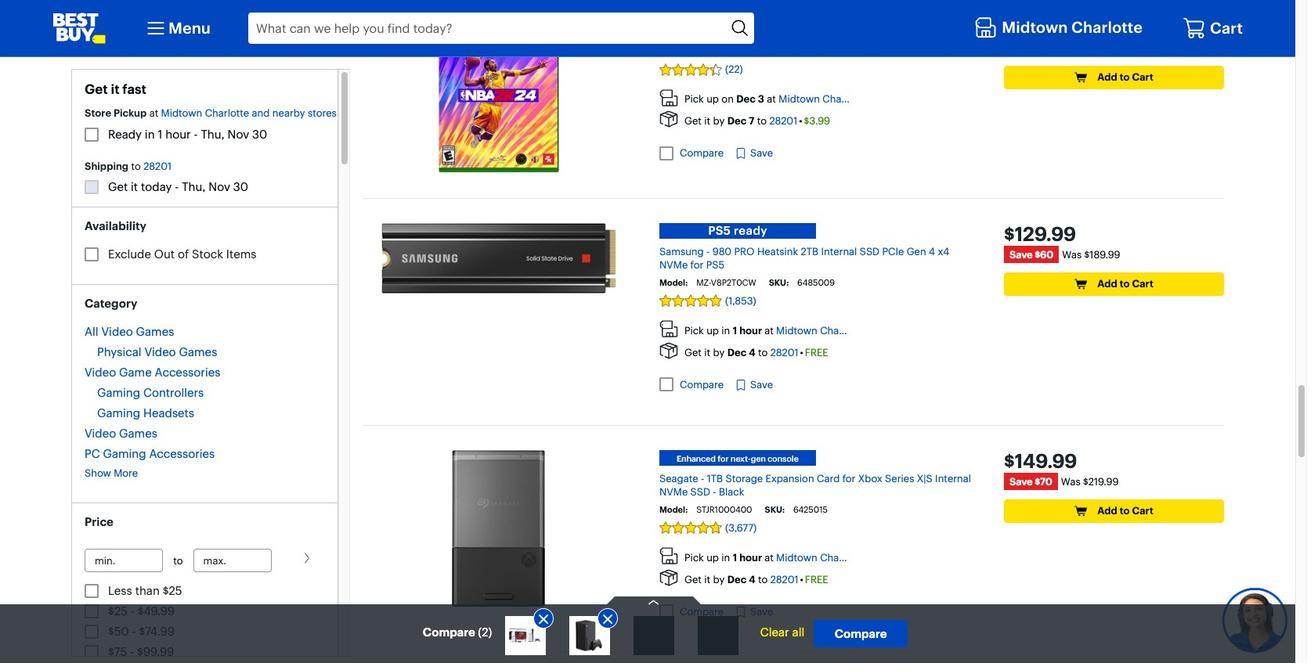 Task type: vqa. For each thing, say whether or not it's contained in the screenshot.
Christmas [Ruby Red Vinyl] [LP] - VINYL link on the top of the page
no



Task type: describe. For each thing, give the bounding box(es) containing it.
7
[[749, 114, 755, 127]]

28201 button for $149.99
[[771, 573, 799, 586]]

bryant
[[736, 17, 766, 29]]

1 save button from the top
[[735, 146, 773, 161]]

was $219.99
[[1062, 475, 1119, 488]]

pick up in 1 hour at midtown charlotte for $129.99
[[685, 325, 865, 337]]

physical
[[97, 345, 141, 360]]

save up clear
[[751, 606, 773, 618]]

get it fast
[[85, 81, 146, 97]]

add to cart button for $129.99
[[1005, 273, 1225, 296]]

save left $60
[[1010, 249, 1033, 261]]

28201 button for $129.99
[[771, 346, 799, 359]]

kobe
[[709, 17, 733, 29]]

video up physical
[[101, 324, 133, 339]]

show more button
[[85, 467, 138, 480]]

add to cart for $149.99
[[1098, 505, 1154, 517]]

by for $129.99
[[713, 346, 725, 359]]

at for the topmost 28201 dropdown button
[[767, 93, 776, 105]]

1 vertical spatial $25
[[108, 604, 128, 619]]

$49.99
[[138, 604, 175, 619]]

at for $149.99 28201 dropdown button
[[765, 552, 774, 564]]

nba 2k24 kobe bryant edition - xbox one
[[660, 17, 857, 29]]

physical video games link
[[97, 345, 217, 360]]

expansion
[[766, 473, 815, 485]]

- down the "store pickup at midtown charlotte and nearby stores"
[[194, 127, 198, 142]]

all
[[793, 625, 805, 640]]

it left "today"
[[131, 180, 138, 194]]

nearby
[[273, 107, 305, 119]]

get for the top midtown charlotte button
[[685, 114, 702, 127]]

$75
[[108, 644, 127, 659]]

video up pc
[[85, 426, 116, 441]]

nvme inside seagate - 1tb storage expansion card for xbox series x|s internal nvme ssd - black
[[660, 486, 688, 498]]

$74.99
[[139, 624, 175, 639]]

$25 - $49.99 checkbox
[[85, 604, 99, 619]]

it for $129.99 midtown charlotte button
[[705, 346, 711, 359]]

compared items element
[[505, 609, 754, 656]]

compare for compare checkbox
[[680, 146, 724, 159]]

Compare checkbox
[[660, 146, 674, 160]]

add to cart for $129.99
[[1098, 278, 1154, 290]]

less than $25 link
[[108, 583, 182, 598]]

add to cart button for $29.99
[[1005, 66, 1225, 89]]

midtown charlotte
[[1002, 17, 1143, 36]]

video down physical
[[85, 365, 116, 380]]

out
[[154, 247, 175, 262]]

- right the $75
[[130, 644, 134, 659]]

one
[[837, 17, 857, 29]]

0 vertical spatial nov
[[228, 127, 249, 142]]

add for $129.99
[[1098, 278, 1118, 290]]

stores
[[308, 107, 337, 119]]

$30
[[1035, 42, 1054, 54]]

seagate - 1tb storage expansion card for xbox series x|s internal nvme ssd - black
[[660, 473, 972, 498]]

Ready in 1 hour - Thu, Nov 30 checkbox
[[85, 127, 99, 142]]

1 vertical spatial 30
[[233, 180, 248, 194]]

video up video game accessories 'link'
[[145, 345, 176, 360]]

3
[[758, 93, 765, 105]]

midtown for midtown charlotte button associated with $149.99
[[777, 552, 818, 564]]

$29.99
[[1005, 16, 1068, 39]]

add to cart for $29.99
[[1098, 71, 1154, 83]]

save down get it by dec 7 to 28201 • $3.99
[[751, 147, 773, 159]]

(everyone)
[[729, 46, 771, 57]]

Type to search. Navigate forward to hear suggestions text field
[[248, 13, 728, 44]]

add for $149.99
[[1098, 505, 1118, 517]]

nba 2k24 kobe bryant edition - xbox one - front_zoom image
[[438, 17, 559, 173]]

pick for $149.99
[[685, 552, 704, 564]]

$60
[[1035, 249, 1054, 261]]

items
[[226, 247, 257, 262]]

remove from compare tray image for the 'sony - playstation 5 slim console – marvel's spider-man 2 bundle (full game download included) - white' image
[[536, 612, 551, 628]]

0 vertical spatial sku:
[[732, 35, 752, 46]]

pc
[[85, 447, 100, 461]]

2k24
[[683, 17, 706, 29]]

0 vertical spatial 1
[[158, 127, 163, 142]]

gen
[[907, 245, 927, 258]]

hour for $129.99
[[740, 325, 763, 337]]

shipping to 28201
[[85, 160, 172, 172]]

sku: for $129.99
[[769, 278, 789, 289]]

add for $29.99
[[1098, 71, 1118, 83]]

get it by dec 7 to 28201 • $3.99
[[685, 114, 831, 127]]

980
[[713, 245, 732, 258]]

28201 button
[[144, 160, 172, 173]]

- up $50 - $74.99
[[131, 604, 135, 619]]

save left $70
[[1010, 476, 1033, 488]]

$219.99
[[1084, 475, 1119, 488]]

series
[[886, 473, 915, 485]]

all video games physical video games video game accessories gaming controllers gaming headsets video games pc gaming accessories show more
[[85, 324, 220, 480]]

$99.99
[[137, 644, 174, 659]]

pcie
[[883, 245, 904, 258]]

show
[[85, 467, 111, 480]]

1 vertical spatial thu,
[[182, 180, 206, 194]]

esrb
[[660, 46, 682, 57]]

seagate - 1tb storage expansion card for xbox series x|s internal nvme ssd - black link
[[660, 473, 972, 498]]

save button for $129.99
[[735, 377, 773, 393]]

was for $149.99
[[1062, 475, 1081, 488]]

gaming controllers link
[[97, 385, 204, 400]]

ssd inside seagate - 1tb storage expansion card for xbox series x|s internal nvme ssd - black
[[691, 486, 711, 498]]

save button for $149.99
[[735, 605, 773, 620]]

0 horizontal spatial xbox
[[810, 17, 835, 29]]

- left 1tb
[[701, 473, 705, 485]]

get up store
[[85, 81, 108, 97]]

charlotte inside dropdown button
[[1072, 17, 1143, 36]]

charlotte for $149.99 28201 dropdown button
[[821, 552, 865, 564]]

internal inside seagate - 1tb storage expansion card for xbox series x|s internal nvme ssd - black
[[936, 473, 972, 485]]

28201 for midtown charlotte button associated with $149.99
[[771, 573, 799, 586]]

6550651
[[761, 35, 795, 46]]

enhanced for next gen console image
[[542, 447, 934, 470]]

ps5 ready image
[[542, 220, 934, 243]]

internal inside samsung - 980 pro heatsink 2tb internal ssd pcie gen 4 x4 nvme for ps5
[[821, 245, 858, 258]]

less
[[108, 583, 132, 598]]

cart for $29.99
[[1133, 71, 1154, 83]]

e
[[722, 46, 726, 57]]

was for $129.99
[[1063, 248, 1082, 261]]

samsung - 980 pro heatsink 2tb internal ssd pcie gen 4 x4 nvme for ps5 - front_zoom image
[[381, 223, 616, 294]]

Get it today - Thu, Nov 30 checkbox
[[85, 180, 99, 194]]

:
[[710, 46, 713, 57]]

midtown charlotte button for $129.99
[[777, 325, 865, 337]]

by for $149.99
[[713, 573, 725, 586]]

in for $149.99
[[722, 552, 731, 564]]

clear all button
[[761, 625, 805, 640]]

was for $29.99
[[1063, 41, 1082, 54]]

4 for $149.99
[[749, 573, 756, 586]]

remove from compare tray image for the microsoft - xbox series x 1tb console - black icon
[[600, 612, 616, 628]]

heatsink
[[758, 245, 799, 258]]

show less compare details image
[[648, 597, 660, 609]]

dec for $129.99 midtown charlotte button
[[728, 346, 747, 359]]

all
[[85, 324, 98, 339]]

was $59.99
[[1063, 41, 1117, 54]]

compare checkbox for $149.99
[[660, 605, 674, 619]]

compare inside compare link
[[835, 627, 888, 642]]

compare link
[[814, 621, 908, 648]]

28201 up "today"
[[144, 160, 172, 172]]

- down 1tb
[[713, 486, 717, 498]]

today
[[141, 180, 172, 194]]

$70
[[1035, 476, 1053, 488]]

cart for $129.99
[[1133, 278, 1154, 290]]

midtown charlotte button
[[975, 13, 1147, 43]]

get down shipping to 28201
[[108, 180, 128, 194]]

0 vertical spatial midtown charlotte button
[[779, 93, 867, 105]]

28201 for the top midtown charlotte button
[[770, 114, 798, 127]]

black
[[719, 486, 745, 498]]

compare for $129.99 compare option
[[680, 378, 724, 391]]

1 horizontal spatial 30
[[252, 127, 267, 142]]

add to cart button for $149.99
[[1005, 500, 1225, 524]]

6485009
[[798, 278, 835, 289]]

video games link
[[85, 426, 157, 441]]

- right $50
[[132, 624, 136, 639]]

for inside seagate - 1tb storage expansion card for xbox series x|s internal nvme ssd - black
[[843, 473, 856, 485]]

midtown up ready in 1 hour - thu, nov 30
[[161, 107, 202, 119]]

- right "today"
[[175, 180, 179, 194]]

x4
[[938, 245, 950, 258]]

mz-v8p2t0cw
[[697, 278, 757, 289]]

samsung
[[660, 245, 704, 258]]

than
[[135, 583, 160, 598]]

get it by dec 4 to 28201 • free for $129.99
[[685, 346, 829, 359]]

shipping
[[85, 160, 129, 172]]

exclude out of stock items
[[108, 247, 257, 262]]

x|s
[[917, 473, 933, 485]]

exclude out of stock items link
[[108, 247, 257, 262]]

stjr1000400
[[697, 505, 753, 516]]

Exclude Out of Stock Items checkbox
[[85, 248, 99, 262]]

on
[[722, 93, 734, 105]]

video game accessories link
[[85, 365, 220, 380]]

1tb
[[707, 473, 723, 485]]

sony - playstation 5 slim console – marvel's spider-man 2 bundle (full game download included) - white image
[[509, 621, 540, 652]]



Task type: locate. For each thing, give the bounding box(es) containing it.
2 vertical spatial pick
[[685, 552, 704, 564]]

dec for midtown charlotte button associated with $149.99
[[728, 573, 747, 586]]

1 vertical spatial 28201 button
[[771, 346, 799, 359]]

games up controllers
[[179, 345, 217, 360]]

in right ready
[[145, 127, 155, 142]]

1
[[158, 127, 163, 142], [733, 325, 738, 337], [733, 552, 738, 564]]

nba 2k24 kobe bryant edition - xbox one link
[[660, 17, 857, 29]]

1 horizontal spatial xbox
[[859, 473, 883, 485]]

menu button
[[143, 16, 211, 41]]

pick left on
[[685, 93, 704, 105]]

ps5
[[707, 259, 725, 271]]

0 vertical spatial free
[[805, 346, 829, 359]]

2 vertical spatial 1
[[733, 552, 738, 564]]

accessories
[[155, 365, 220, 380], [149, 447, 215, 461]]

3 save button from the top
[[735, 605, 773, 620]]

1 vertical spatial games
[[179, 345, 217, 360]]

charlotte left and
[[205, 107, 249, 119]]

$50 - $74.99
[[108, 624, 175, 639]]

dec left 7
[[728, 114, 747, 127]]

3 up from the top
[[707, 552, 719, 564]]

0 vertical spatial up
[[707, 93, 719, 105]]

2 vertical spatial in
[[722, 552, 731, 564]]

2 get it by dec 4 to 28201 • free from the top
[[685, 573, 829, 586]]

save left $30
[[1010, 42, 1033, 54]]

at down the (1,853) link
[[765, 325, 774, 337]]

add down $219.99
[[1098, 505, 1118, 517]]

xbox inside seagate - 1tb storage expansion card for xbox series x|s internal nvme ssd - black
[[859, 473, 883, 485]]

v8p2t0cw
[[711, 278, 757, 289]]

2 vertical spatial •
[[800, 573, 804, 586]]

edition
[[769, 17, 802, 29]]

ssd
[[860, 245, 880, 258], [691, 486, 711, 498]]

samsung - 980 pro heatsink 2tb internal ssd pcie gen 4 x4 nvme for ps5
[[660, 245, 950, 271]]

get for $129.99 midtown charlotte button
[[685, 346, 702, 359]]

apply price range image
[[301, 552, 314, 565]]

0 vertical spatial games
[[136, 324, 174, 339]]

3 add from the top
[[1098, 505, 1118, 517]]

save button up enhanced for next gen console image
[[735, 377, 773, 393]]

2 vertical spatial save button
[[735, 605, 773, 620]]

for right the card
[[843, 473, 856, 485]]

1 vertical spatial gaming
[[97, 406, 140, 421]]

0 vertical spatial pick
[[685, 93, 704, 105]]

28201 down the (1,853) link
[[771, 346, 799, 359]]

seagate - 1tb storage expansion card for xbox series x|s internal nvme ssd - black - front_zoom image
[[452, 451, 545, 607]]

nba
[[660, 17, 680, 29]]

ssd inside samsung - 980 pro heatsink 2tb internal ssd pcie gen 4 x4 nvme for ps5
[[860, 245, 880, 258]]

2
[[482, 625, 488, 640]]

compare ( 2 )
[[423, 625, 492, 640]]

at right 3
[[767, 93, 776, 105]]

1 vertical spatial get it by dec 4 to 28201 • free
[[685, 573, 829, 586]]

add to cart down $219.99
[[1098, 505, 1154, 517]]

pro
[[735, 245, 755, 258]]

2 vertical spatial hour
[[740, 552, 763, 564]]

video
[[101, 324, 133, 339], [145, 345, 176, 360], [85, 365, 116, 380], [85, 426, 116, 441]]

compare for $149.99 compare option
[[680, 605, 724, 618]]

2 add from the top
[[1098, 278, 1118, 290]]

4 for $129.99
[[749, 346, 756, 359]]

bestbuy.com image
[[52, 13, 106, 44]]

xbox left series
[[859, 473, 883, 485]]

charlotte for the topmost 28201 dropdown button
[[823, 93, 867, 105]]

2 pick up in 1 hour at midtown charlotte from the top
[[685, 552, 865, 564]]

exclude
[[108, 247, 151, 262]]

30 up "items"
[[233, 180, 248, 194]]

30 down and
[[252, 127, 267, 142]]

headsets
[[143, 406, 194, 421]]

mz-
[[697, 278, 711, 289]]

it down mz-
[[705, 346, 711, 359]]

3 by from the top
[[713, 573, 725, 586]]

$25 - $49.99
[[108, 604, 175, 619]]

add to cart down '$59.99'
[[1098, 71, 1154, 83]]

2 vertical spatial up
[[707, 552, 719, 564]]

(
[[478, 625, 482, 640]]

• left $3.99 in the right top of the page
[[799, 114, 803, 127]]

model: down seagate
[[660, 505, 688, 516]]

1 vertical spatial accessories
[[149, 447, 215, 461]]

get left 7
[[685, 114, 702, 127]]

0 vertical spatial hour
[[166, 127, 191, 142]]

pick up in 1 hour at midtown charlotte
[[685, 325, 865, 337], [685, 552, 865, 564]]

midtown charlotte and nearby stores button
[[161, 107, 337, 120]]

1 vertical spatial add to cart button
[[1005, 273, 1225, 296]]

0 vertical spatial accessories
[[155, 365, 220, 380]]

0 horizontal spatial ssd
[[691, 486, 711, 498]]

0 horizontal spatial for
[[691, 259, 704, 271]]

1 vertical spatial by
[[713, 346, 725, 359]]

was down midtown charlotte on the right top of the page
[[1063, 41, 1082, 54]]

3 pick from the top
[[685, 552, 704, 564]]

1 free from the top
[[805, 346, 829, 359]]

28201 button up clear all button
[[771, 573, 799, 586]]

midtown up $3.99 in the right top of the page
[[779, 93, 820, 105]]

1 vertical spatial add to cart
[[1098, 278, 1154, 290]]

2 add to cart from the top
[[1098, 278, 1154, 290]]

0 vertical spatial 4
[[929, 245, 936, 258]]

0 horizontal spatial internal
[[821, 245, 858, 258]]

1 vertical spatial hour
[[740, 325, 763, 337]]

pick up in 1 hour at midtown charlotte for $149.99
[[685, 552, 865, 564]]

Minimum Price text field
[[85, 549, 163, 572]]

• down the (1,853) link
[[800, 346, 804, 359]]

0 vertical spatial thu,
[[201, 127, 225, 142]]

1 vertical spatial in
[[722, 325, 731, 337]]

compare
[[680, 146, 724, 159], [680, 378, 724, 391], [680, 605, 724, 618], [423, 625, 475, 640], [835, 627, 888, 642]]

by down stjr1000400
[[713, 573, 725, 586]]

remove from compare tray image
[[536, 612, 551, 628], [600, 612, 616, 628]]

save up enhanced for next gen console image
[[751, 378, 773, 391]]

add
[[1098, 71, 1118, 83], [1098, 278, 1118, 290], [1098, 505, 1118, 517]]

was $189.99
[[1063, 248, 1121, 261]]

4 down the (1,853)
[[749, 346, 756, 359]]

midtown charlotte button down the (1,853) link
[[777, 325, 865, 337]]

1 model: from the top
[[660, 278, 688, 289]]

1 vertical spatial midtown charlotte button
[[777, 325, 865, 337]]

$50 - $74.99 link
[[108, 624, 175, 639]]

4 inside samsung - 980 pro heatsink 2tb internal ssd pcie gen 4 x4 nvme for ps5
[[929, 245, 936, 258]]

1 vertical spatial up
[[707, 325, 719, 337]]

• for $149.99
[[800, 573, 804, 586]]

0 vertical spatial $25
[[163, 583, 182, 598]]

0 vertical spatial 30
[[252, 127, 267, 142]]

1 get it by dec 4 to 28201 • free from the top
[[685, 346, 829, 359]]

nvme inside samsung - 980 pro heatsink 2tb internal ssd pcie gen 4 x4 nvme for ps5
[[660, 259, 688, 271]]

sku: for $149.99
[[765, 505, 785, 516]]

ready
[[108, 127, 142, 142]]

seagate
[[660, 473, 699, 485]]

thu, down the "store pickup at midtown charlotte and nearby stores"
[[201, 127, 225, 142]]

0 vertical spatial pick up in 1 hour at midtown charlotte
[[685, 325, 865, 337]]

0 vertical spatial •
[[799, 114, 803, 127]]

28201 button down pick up on dec 3 at midtown charlotte
[[770, 114, 798, 127]]

dec down the (1,853)
[[728, 346, 747, 359]]

1 up from the top
[[707, 93, 719, 105]]

availability
[[85, 219, 147, 234]]

it for midtown charlotte button associated with $149.99
[[705, 573, 711, 586]]

up left on
[[707, 93, 719, 105]]

ready in 1 hour - thu, nov 30
[[108, 127, 267, 142]]

midtown charlotte button for $149.99
[[777, 552, 865, 564]]

model: for $149.99
[[660, 505, 688, 516]]

store pickup at midtown charlotte and nearby stores
[[85, 107, 337, 119]]

$50 - $74.99 checkbox
[[85, 625, 99, 639]]

2 vertical spatial add to cart button
[[1005, 500, 1225, 524]]

get down mz-
[[685, 346, 702, 359]]

3 add to cart from the top
[[1098, 505, 1154, 517]]

0 vertical spatial model:
[[660, 278, 688, 289]]

0 vertical spatial add to cart button
[[1005, 66, 1225, 89]]

1 nvme from the top
[[660, 259, 688, 271]]

1 vertical spatial for
[[843, 473, 856, 485]]

3 add to cart button from the top
[[1005, 500, 1225, 524]]

2tb
[[801, 245, 819, 258]]

esrb rating :
[[660, 46, 713, 57]]

pickup
[[114, 107, 147, 119]]

save button up clear
[[735, 605, 773, 620]]

game
[[119, 365, 152, 380]]

get it by dec 4 to 28201 • free down '(3,677)'
[[685, 573, 829, 586]]

Maximum Price text field
[[193, 549, 272, 572]]

(22) link
[[660, 63, 979, 76]]

2 by from the top
[[713, 346, 725, 359]]

at for 28201 dropdown button related to $129.99
[[765, 325, 774, 337]]

1 vertical spatial nvme
[[660, 486, 688, 498]]

pick up in 1 hour at midtown charlotte down '(3,677)'
[[685, 552, 865, 564]]

up for $129.99
[[707, 325, 719, 337]]

1 for $149.99
[[733, 552, 738, 564]]

it left 7
[[705, 114, 711, 127]]

2 remove from compare tray image from the left
[[600, 612, 616, 628]]

nov
[[228, 127, 249, 142], [209, 180, 230, 194]]

1 vertical spatial sku:
[[769, 278, 789, 289]]

get for midtown charlotte button associated with $149.99
[[685, 573, 702, 586]]

2 vertical spatial games
[[119, 426, 157, 441]]

midtown for $129.99 midtown charlotte button
[[777, 325, 818, 337]]

cart icon image
[[1183, 16, 1207, 40]]

0 vertical spatial xbox
[[810, 17, 835, 29]]

0 vertical spatial add to cart
[[1098, 71, 1154, 83]]

1 up 28201 button in the top of the page
[[158, 127, 163, 142]]

2 add to cart button from the top
[[1005, 273, 1225, 296]]

2 free from the top
[[805, 573, 829, 586]]

0 vertical spatial 28201 button
[[770, 114, 798, 127]]

dec for the top midtown charlotte button
[[728, 114, 747, 127]]

(3,677) link
[[660, 522, 979, 535]]

2 vertical spatial sku:
[[765, 505, 785, 516]]

gaming up video games link
[[97, 406, 140, 421]]

2 vertical spatial 4
[[749, 573, 756, 586]]

28201 for $129.99 midtown charlotte button
[[771, 346, 799, 359]]

2 vertical spatial gaming
[[103, 447, 146, 461]]

0 vertical spatial was
[[1063, 41, 1082, 54]]

2 vertical spatial 28201 button
[[771, 573, 799, 586]]

- inside samsung - 980 pro heatsink 2tb internal ssd pcie gen 4 x4 nvme for ps5
[[707, 245, 710, 258]]

e (everyone)
[[722, 46, 771, 57]]

at right pickup
[[149, 107, 158, 119]]

nvme down samsung
[[660, 259, 688, 271]]

free down the (1,853) link
[[805, 346, 829, 359]]

0 horizontal spatial 30
[[233, 180, 248, 194]]

1 add to cart button from the top
[[1005, 66, 1225, 89]]

1 vertical spatial ssd
[[691, 486, 711, 498]]

for
[[691, 259, 704, 271], [843, 473, 856, 485]]

(22)
[[726, 63, 743, 75]]

0 vertical spatial nvme
[[660, 259, 688, 271]]

1 vertical spatial compare checkbox
[[660, 605, 674, 619]]

microsoft - xbox series x 1tb console - black image
[[573, 621, 605, 652]]

28201 up clear all button
[[771, 573, 799, 586]]

6425015
[[794, 505, 828, 516]]

1 down '(3,677)'
[[733, 552, 738, 564]]

midtown up save $30
[[1002, 17, 1068, 36]]

at
[[767, 93, 776, 105], [149, 107, 158, 119], [765, 325, 774, 337], [765, 552, 774, 564]]

Compare checkbox
[[660, 378, 674, 392], [660, 605, 674, 619]]

stock
[[192, 247, 223, 262]]

in down the (1,853)
[[722, 325, 731, 337]]

hour
[[166, 127, 191, 142], [740, 325, 763, 337], [740, 552, 763, 564]]

ssd left pcie on the right of the page
[[860, 245, 880, 258]]

pc gaming accessories link
[[85, 447, 215, 461]]

1 vertical spatial xbox
[[859, 473, 883, 485]]

for left ps5
[[691, 259, 704, 271]]

midtown for the top midtown charlotte button
[[779, 93, 820, 105]]

hour for $149.99
[[740, 552, 763, 564]]

0 vertical spatial get it by dec 4 to 28201 • free
[[685, 346, 829, 359]]

1 add to cart from the top
[[1098, 71, 1154, 83]]

thu,
[[201, 127, 225, 142], [182, 180, 206, 194]]

hour down '(3,677)'
[[740, 552, 763, 564]]

2 vertical spatial by
[[713, 573, 725, 586]]

in for $129.99
[[722, 325, 731, 337]]

pick for $129.99
[[685, 325, 704, 337]]

model: for $129.99
[[660, 278, 688, 289]]

0 vertical spatial for
[[691, 259, 704, 271]]

in
[[145, 127, 155, 142], [722, 325, 731, 337], [722, 552, 731, 564]]

xbox left one
[[810, 17, 835, 29]]

1 pick up in 1 hour at midtown charlotte from the top
[[685, 325, 865, 337]]

publisher:
[[660, 35, 701, 46]]

$75 - $99.99 checkbox
[[85, 645, 99, 659]]

card
[[817, 473, 840, 485]]

add to cart
[[1098, 71, 1154, 83], [1098, 278, 1154, 290], [1098, 505, 1154, 517]]

$75 - $99.99
[[108, 644, 174, 659]]

0 vertical spatial internal
[[821, 245, 858, 258]]

midtown inside dropdown button
[[1002, 17, 1068, 36]]

Less than $25 checkbox
[[85, 584, 99, 598]]

accessories down headsets
[[149, 447, 215, 461]]

1 horizontal spatial $25
[[163, 583, 182, 598]]

pick down stjr1000400
[[685, 552, 704, 564]]

0 vertical spatial by
[[713, 114, 725, 127]]

pick down mz-
[[685, 325, 704, 337]]

$3.99
[[804, 114, 831, 127]]

1 horizontal spatial ssd
[[860, 245, 880, 258]]

it left the fast
[[111, 81, 119, 97]]

accessories up controllers
[[155, 365, 220, 380]]

ssd down 1tb
[[691, 486, 711, 498]]

cart for $149.99
[[1133, 505, 1154, 517]]

0 vertical spatial ssd
[[860, 245, 880, 258]]

gaming headsets link
[[97, 406, 194, 421]]

charlotte for 28201 dropdown button related to $129.99
[[821, 325, 865, 337]]

1 vertical spatial add
[[1098, 278, 1118, 290]]

price
[[85, 514, 114, 529]]

• up all
[[800, 573, 804, 586]]

1 vertical spatial save button
[[735, 377, 773, 393]]

charlotte down the '(3,677)' link
[[821, 552, 865, 564]]

up
[[707, 93, 719, 105], [707, 325, 719, 337], [707, 552, 719, 564]]

$50
[[108, 624, 129, 639]]

2 pick from the top
[[685, 325, 704, 337]]

sku: down bryant
[[732, 35, 752, 46]]

midtown charlotte button down the '(3,677)' link
[[777, 552, 865, 564]]

up down stjr1000400
[[707, 552, 719, 564]]

1 vertical spatial 1
[[733, 325, 738, 337]]

1 vertical spatial free
[[805, 573, 829, 586]]

4
[[929, 245, 936, 258], [749, 346, 756, 359], [749, 573, 756, 586]]

1 for $129.99
[[733, 325, 738, 337]]

0 vertical spatial gaming
[[97, 385, 140, 400]]

by down mz-v8p2t0cw
[[713, 346, 725, 359]]

charlotte up $3.99 in the right top of the page
[[823, 93, 867, 105]]

clear all
[[761, 625, 805, 640]]

2 vertical spatial midtown charlotte button
[[777, 552, 865, 564]]

1 vertical spatial nov
[[209, 180, 230, 194]]

clear
[[761, 625, 790, 640]]

2 up from the top
[[707, 325, 719, 337]]

add to cart button
[[1005, 66, 1225, 89], [1005, 273, 1225, 296], [1005, 500, 1225, 524]]

compare checkbox for $129.99
[[660, 378, 674, 392]]

0 vertical spatial in
[[145, 127, 155, 142]]

$189.99
[[1085, 248, 1121, 261]]

$149.99
[[1005, 450, 1078, 473]]

1 vertical spatial 4
[[749, 346, 756, 359]]

(1,853)
[[726, 294, 757, 307]]

2 vertical spatial add
[[1098, 505, 1118, 517]]

dec left 3
[[737, 93, 756, 105]]

get it by dec 4 to 28201 • free down the (1,853)
[[685, 346, 829, 359]]

thu, right "today"
[[182, 180, 206, 194]]

menu
[[168, 18, 211, 38]]

1 vertical spatial model:
[[660, 505, 688, 516]]

gaming
[[97, 385, 140, 400], [97, 406, 140, 421], [103, 447, 146, 461]]

for inside samsung - 980 pro heatsink 2tb internal ssd pcie gen 4 x4 nvme for ps5
[[691, 259, 704, 271]]

get it by dec 4 to 28201 • free for $149.99
[[685, 573, 829, 586]]

1 horizontal spatial internal
[[936, 473, 972, 485]]

• for $129.99
[[800, 346, 804, 359]]

2 vertical spatial was
[[1062, 475, 1081, 488]]

nvme down seagate
[[660, 486, 688, 498]]

storage
[[726, 473, 763, 485]]

charlotte down the (1,853) link
[[821, 325, 865, 337]]

0 horizontal spatial remove from compare tray image
[[536, 612, 551, 628]]

more
[[114, 467, 138, 480]]

1 pick from the top
[[685, 93, 704, 105]]

controllers
[[143, 385, 204, 400]]

28201 down pick up on dec 3 at midtown charlotte
[[770, 114, 798, 127]]

internal right 2tb
[[821, 245, 858, 258]]

1 compare checkbox from the top
[[660, 378, 674, 392]]

gaming up more
[[103, 447, 146, 461]]

compare tray element
[[0, 597, 1308, 664]]

charlotte
[[1072, 17, 1143, 36], [823, 93, 867, 105], [205, 107, 249, 119], [821, 325, 865, 337], [821, 552, 865, 564]]

up for $149.99
[[707, 552, 719, 564]]

)
[[488, 625, 492, 640]]

1 down the (1,853)
[[733, 325, 738, 337]]

1 vertical spatial was
[[1063, 248, 1082, 261]]

1 add from the top
[[1098, 71, 1118, 83]]

midtown charlotte button
[[779, 93, 867, 105], [777, 325, 865, 337], [777, 552, 865, 564]]

1 vertical spatial pick up in 1 hour at midtown charlotte
[[685, 552, 865, 564]]

midtown charlotte button up $3.99 in the right top of the page
[[779, 93, 867, 105]]

2 compare checkbox from the top
[[660, 605, 674, 619]]

-
[[804, 17, 808, 29], [194, 127, 198, 142], [175, 180, 179, 194], [707, 245, 710, 258], [701, 473, 705, 485], [713, 486, 717, 498], [131, 604, 135, 619], [132, 624, 136, 639], [130, 644, 134, 659]]

$129.99
[[1005, 223, 1077, 246]]

free for $149.99
[[805, 573, 829, 586]]

1 vertical spatial •
[[800, 346, 804, 359]]

1 remove from compare tray image from the left
[[536, 612, 551, 628]]

cart link
[[1183, 16, 1244, 40]]

1 horizontal spatial for
[[843, 473, 856, 485]]

add down '$59.99'
[[1098, 71, 1118, 83]]

28201 button down the (1,853) link
[[771, 346, 799, 359]]

1 horizontal spatial remove from compare tray image
[[600, 612, 616, 628]]

- right edition
[[804, 17, 808, 29]]

add to cart button down $189.99
[[1005, 273, 1225, 296]]

2 nvme from the top
[[660, 486, 688, 498]]

1 vertical spatial internal
[[936, 473, 972, 485]]

get up compare tray element
[[685, 573, 702, 586]]

2 model: from the top
[[660, 505, 688, 516]]

midtown down the '(3,677)' link
[[777, 552, 818, 564]]

save $70
[[1010, 476, 1053, 488]]

sku: down expansion
[[765, 505, 785, 516]]

best buy help human beacon image
[[1222, 587, 1289, 654]]

2 save button from the top
[[735, 377, 773, 393]]

$25 right than
[[163, 583, 182, 598]]

0 vertical spatial compare checkbox
[[660, 378, 674, 392]]

it for the top midtown charlotte button
[[705, 114, 711, 127]]

2 vertical spatial add to cart
[[1098, 505, 1154, 517]]

less than $25
[[108, 583, 182, 598]]

0 vertical spatial save button
[[735, 146, 773, 161]]

0 horizontal spatial $25
[[108, 604, 128, 619]]

was
[[1063, 41, 1082, 54], [1063, 248, 1082, 261], [1062, 475, 1081, 488]]

hour up 28201 button in the top of the page
[[166, 127, 191, 142]]

1 by from the top
[[713, 114, 725, 127]]

cart inside "cart" link
[[1211, 18, 1244, 38]]

(1,853) link
[[660, 294, 979, 307]]

charlotte up '$59.99'
[[1072, 17, 1143, 36]]

free for $129.99
[[805, 346, 829, 359]]

0 vertical spatial add
[[1098, 71, 1118, 83]]

1 vertical spatial pick
[[685, 325, 704, 337]]



